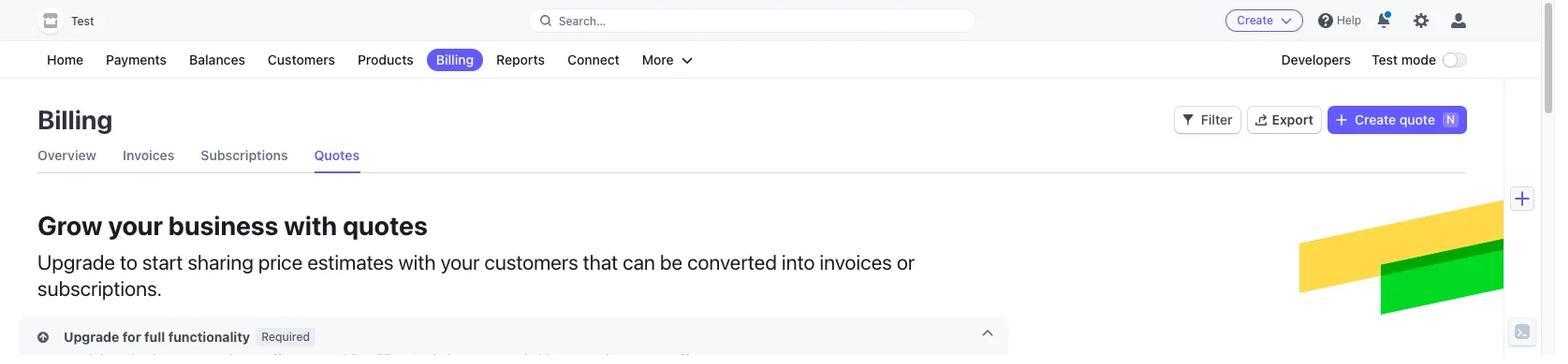 Task type: locate. For each thing, give the bounding box(es) containing it.
tab list
[[37, 139, 1467, 173]]

mode
[[1402, 52, 1437, 67]]

home link
[[37, 49, 93, 71]]

billing link
[[427, 49, 483, 71]]

payments
[[106, 52, 167, 67]]

subscriptions.
[[37, 276, 162, 301]]

1 horizontal spatial billing
[[436, 52, 474, 67]]

overview
[[37, 147, 96, 163]]

subscriptions link
[[201, 139, 288, 172]]

for
[[123, 329, 141, 345]]

0 vertical spatial your
[[108, 210, 163, 241]]

create quote
[[1355, 111, 1436, 127]]

upgrade for full functionality button
[[37, 328, 254, 347]]

filter button
[[1176, 107, 1241, 133]]

0 horizontal spatial billing
[[37, 104, 113, 135]]

svg image down subscriptions.
[[37, 332, 49, 343]]

upgrade for full functionality
[[64, 329, 250, 345]]

payments link
[[97, 49, 176, 71]]

can
[[623, 250, 656, 274]]

upgrade
[[37, 250, 115, 274], [64, 329, 119, 345]]

1 horizontal spatial svg image
[[1183, 114, 1194, 126]]

1 horizontal spatial with
[[399, 250, 436, 274]]

more button
[[633, 49, 702, 71]]

create
[[1238, 13, 1274, 27], [1355, 111, 1397, 127]]

that
[[583, 250, 618, 274]]

with
[[284, 210, 337, 241], [399, 250, 436, 274]]

quotes
[[314, 147, 360, 163]]

be
[[660, 250, 683, 274]]

1 vertical spatial with
[[399, 250, 436, 274]]

create left quote
[[1355, 111, 1397, 127]]

test up "home"
[[71, 14, 94, 28]]

0 horizontal spatial svg image
[[37, 332, 49, 343]]

billing up overview
[[37, 104, 113, 135]]

your up to
[[108, 210, 163, 241]]

developers link
[[1273, 49, 1361, 71]]

0 vertical spatial upgrade
[[37, 250, 115, 274]]

0 horizontal spatial your
[[108, 210, 163, 241]]

upgrade left for at the bottom left of the page
[[64, 329, 119, 345]]

1 vertical spatial billing
[[37, 104, 113, 135]]

0 horizontal spatial create
[[1238, 13, 1274, 27]]

0 horizontal spatial test
[[71, 14, 94, 28]]

quote
[[1400, 111, 1436, 127]]

invoices
[[820, 250, 893, 274]]

test mode
[[1372, 52, 1437, 67]]

products link
[[348, 49, 423, 71]]

upgrade inside grow your business with quotes upgrade to start sharing price estimates with your customers that can be converted into invoices or subscriptions.
[[37, 250, 115, 274]]

customers
[[268, 52, 335, 67]]

1 horizontal spatial create
[[1355, 111, 1397, 127]]

billing left reports on the top left of the page
[[436, 52, 474, 67]]

svg image left filter
[[1183, 114, 1194, 126]]

Search… search field
[[529, 9, 976, 32]]

your left customers
[[441, 250, 480, 274]]

create for create quote
[[1355, 111, 1397, 127]]

test inside button
[[71, 14, 94, 28]]

svg image for filter
[[1183, 114, 1194, 126]]

create up developers link
[[1238, 13, 1274, 27]]

help
[[1338, 13, 1362, 27]]

estimates
[[308, 250, 394, 274]]

business
[[169, 210, 279, 241]]

svg image inside upgrade for full functionality dropdown button
[[37, 332, 49, 343]]

subscriptions
[[201, 147, 288, 163]]

price
[[258, 250, 303, 274]]

test for test mode
[[1372, 52, 1399, 67]]

0 vertical spatial with
[[284, 210, 337, 241]]

test
[[71, 14, 94, 28], [1372, 52, 1399, 67]]

your
[[108, 210, 163, 241], [441, 250, 480, 274]]

svg image
[[1183, 114, 1194, 126], [1337, 114, 1348, 126], [37, 332, 49, 343]]

1 vertical spatial upgrade
[[64, 329, 119, 345]]

1 vertical spatial test
[[1372, 52, 1399, 67]]

upgrade up subscriptions.
[[37, 250, 115, 274]]

billing
[[436, 52, 474, 67], [37, 104, 113, 135]]

invoices
[[123, 147, 175, 163]]

with down quotes
[[399, 250, 436, 274]]

test left mode
[[1372, 52, 1399, 67]]

create inside button
[[1238, 13, 1274, 27]]

0 horizontal spatial with
[[284, 210, 337, 241]]

full
[[144, 329, 165, 345]]

with up price
[[284, 210, 337, 241]]

sharing
[[188, 250, 254, 274]]

1 horizontal spatial test
[[1372, 52, 1399, 67]]

billing inside billing link
[[436, 52, 474, 67]]

required
[[262, 330, 310, 344]]

svg image right export
[[1337, 114, 1348, 126]]

0 vertical spatial create
[[1238, 13, 1274, 27]]

1 vertical spatial create
[[1355, 111, 1397, 127]]

quotes link
[[314, 139, 360, 172]]

1 horizontal spatial your
[[441, 250, 480, 274]]

svg image inside the filter popup button
[[1183, 114, 1194, 126]]

0 vertical spatial test
[[71, 14, 94, 28]]

or
[[897, 250, 915, 274]]

0 vertical spatial billing
[[436, 52, 474, 67]]

n
[[1447, 112, 1456, 126]]



Task type: describe. For each thing, give the bounding box(es) containing it.
2 horizontal spatial svg image
[[1337, 114, 1348, 126]]

connect
[[568, 52, 620, 67]]

functionality
[[168, 329, 250, 345]]

start
[[142, 250, 183, 274]]

grow your business with quotes upgrade to start sharing price estimates with your customers that can be converted into invoices or subscriptions.
[[37, 210, 915, 301]]

test button
[[37, 7, 113, 34]]

reports link
[[487, 49, 555, 71]]

more
[[642, 52, 674, 67]]

customers link
[[258, 49, 345, 71]]

overview link
[[37, 139, 96, 172]]

developers
[[1282, 52, 1352, 67]]

into
[[782, 250, 815, 274]]

quotes
[[343, 210, 428, 241]]

upgrade inside dropdown button
[[64, 329, 119, 345]]

reports
[[497, 52, 545, 67]]

customers
[[485, 250, 579, 274]]

create for create
[[1238, 13, 1274, 27]]

to
[[120, 250, 138, 274]]

create button
[[1227, 9, 1304, 32]]

1 vertical spatial your
[[441, 250, 480, 274]]

svg image for upgrade for full functionality
[[37, 332, 49, 343]]

converted
[[688, 250, 777, 274]]

grow
[[37, 210, 103, 241]]

search…
[[559, 14, 606, 28]]

export
[[1273, 111, 1314, 127]]

products
[[358, 52, 414, 67]]

invoices link
[[123, 139, 175, 172]]

home
[[47, 52, 83, 67]]

connect link
[[558, 49, 629, 71]]

test for test
[[71, 14, 94, 28]]

filter
[[1202, 111, 1233, 127]]

balances link
[[180, 49, 255, 71]]

help button
[[1311, 6, 1370, 36]]

Search… text field
[[529, 9, 976, 32]]

balances
[[189, 52, 245, 67]]

export button
[[1248, 107, 1322, 133]]

tab list containing overview
[[37, 139, 1467, 173]]



Task type: vqa. For each thing, say whether or not it's contained in the screenshot.
the rightmost svg image
yes



